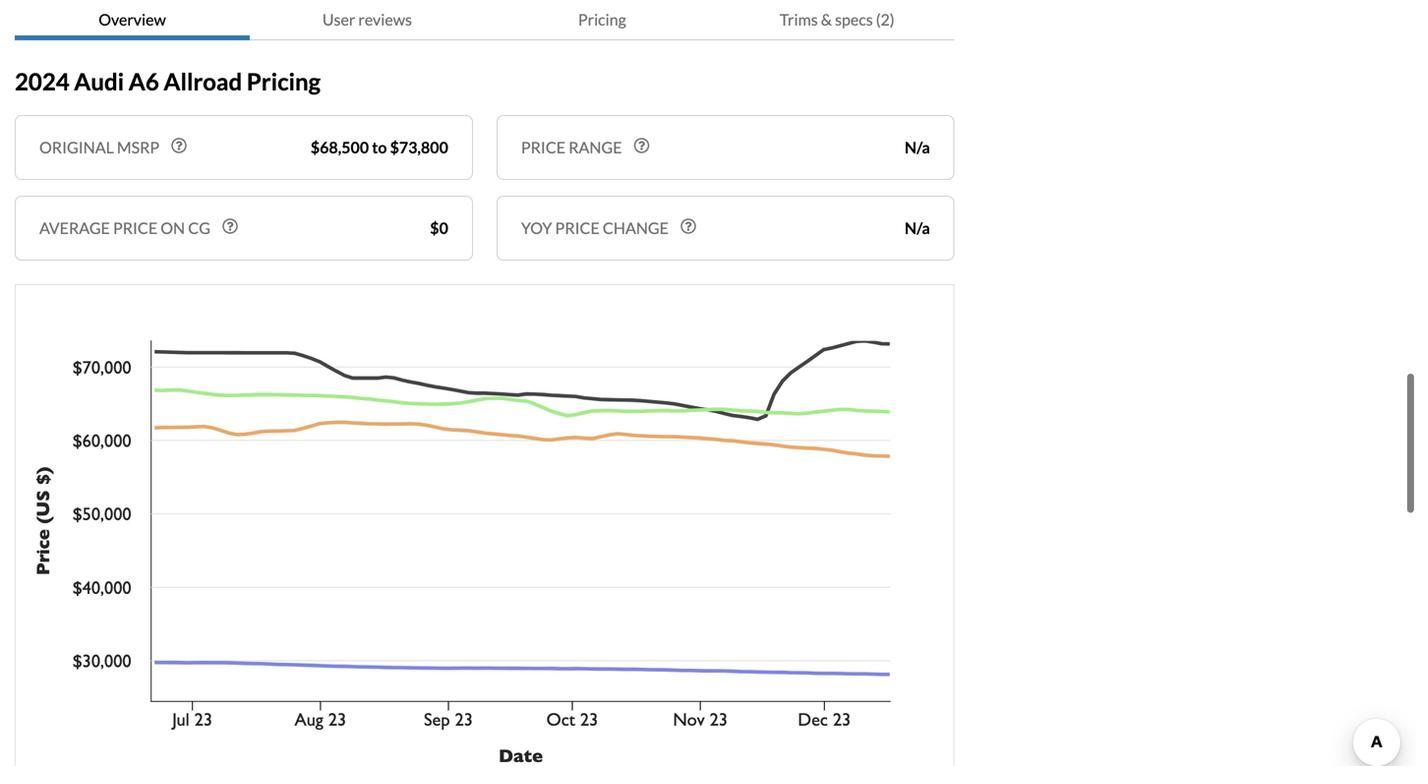 Task type: describe. For each thing, give the bounding box(es) containing it.
yoy price change
[[521, 219, 669, 238]]

$68,500
[[311, 138, 369, 157]]

user
[[323, 10, 356, 29]]

msrp
[[117, 138, 160, 157]]

yoy
[[521, 219, 552, 238]]

specs
[[835, 10, 873, 29]]

cg
[[188, 219, 210, 238]]

$73,800
[[390, 138, 449, 157]]

trims & specs (2)
[[780, 10, 895, 29]]

on
[[161, 219, 185, 238]]

allroad
[[164, 68, 242, 96]]

2024
[[15, 68, 70, 96]]

2024 audi a6 allroad pricing
[[15, 68, 321, 96]]

a6
[[129, 68, 159, 96]]

overview tab
[[15, 0, 250, 40]]

$68,500 to $73,800
[[311, 138, 449, 157]]

(2)
[[876, 10, 895, 29]]

original
[[39, 138, 114, 157]]

original msrp
[[39, 138, 160, 157]]

$0
[[430, 219, 449, 238]]

price range
[[521, 138, 622, 157]]

question circle image
[[634, 138, 650, 154]]

reviews
[[359, 10, 412, 29]]

tab list containing overview
[[15, 0, 955, 40]]



Task type: locate. For each thing, give the bounding box(es) containing it.
0 vertical spatial pricing
[[578, 10, 627, 29]]

price left on
[[113, 219, 158, 238]]

n/a for yoy price change
[[905, 219, 930, 238]]

price
[[113, 219, 158, 238], [555, 219, 600, 238]]

1 vertical spatial n/a
[[905, 219, 930, 238]]

average
[[39, 219, 110, 238]]

&
[[821, 10, 832, 29]]

question circle image right cg
[[222, 219, 238, 234]]

question circle image
[[171, 138, 187, 154], [222, 219, 238, 234], [681, 219, 697, 234]]

average price on cg
[[39, 219, 210, 238]]

overview
[[99, 10, 166, 29]]

n/a
[[905, 138, 930, 157], [905, 219, 930, 238]]

0 horizontal spatial price
[[113, 219, 158, 238]]

user reviews
[[323, 10, 412, 29]]

0 horizontal spatial pricing
[[247, 68, 321, 96]]

1 horizontal spatial pricing
[[578, 10, 627, 29]]

pricing tab
[[485, 0, 720, 40]]

1 horizontal spatial price
[[555, 219, 600, 238]]

1 n/a from the top
[[905, 138, 930, 157]]

0 vertical spatial n/a
[[905, 138, 930, 157]]

1 horizontal spatial question circle image
[[222, 219, 238, 234]]

price
[[521, 138, 566, 157]]

audi
[[74, 68, 124, 96]]

2 price from the left
[[555, 219, 600, 238]]

trims
[[780, 10, 818, 29]]

question circle image for yoy price change
[[681, 219, 697, 234]]

1 vertical spatial pricing
[[247, 68, 321, 96]]

question circle image right change
[[681, 219, 697, 234]]

to
[[372, 138, 387, 157]]

range
[[569, 138, 622, 157]]

2 n/a from the top
[[905, 219, 930, 238]]

price for yoy
[[555, 219, 600, 238]]

pricing
[[578, 10, 627, 29], [247, 68, 321, 96]]

user reviews tab
[[250, 0, 485, 40]]

trims & specs (2) tab
[[720, 0, 955, 40]]

2 horizontal spatial question circle image
[[681, 219, 697, 234]]

n/a for price range
[[905, 138, 930, 157]]

tab panel
[[15, 0, 955, 29]]

pricing inside tab
[[578, 10, 627, 29]]

0 horizontal spatial question circle image
[[171, 138, 187, 154]]

price right yoy
[[555, 219, 600, 238]]

price for average
[[113, 219, 158, 238]]

question circle image for average price on cg
[[222, 219, 238, 234]]

question circle image for original msrp
[[171, 138, 187, 154]]

question circle image right msrp
[[171, 138, 187, 154]]

change
[[603, 219, 669, 238]]

tab list
[[15, 0, 955, 40]]

1 price from the left
[[113, 219, 158, 238]]



Task type: vqa. For each thing, say whether or not it's contained in the screenshot.
question circle image to the middle
yes



